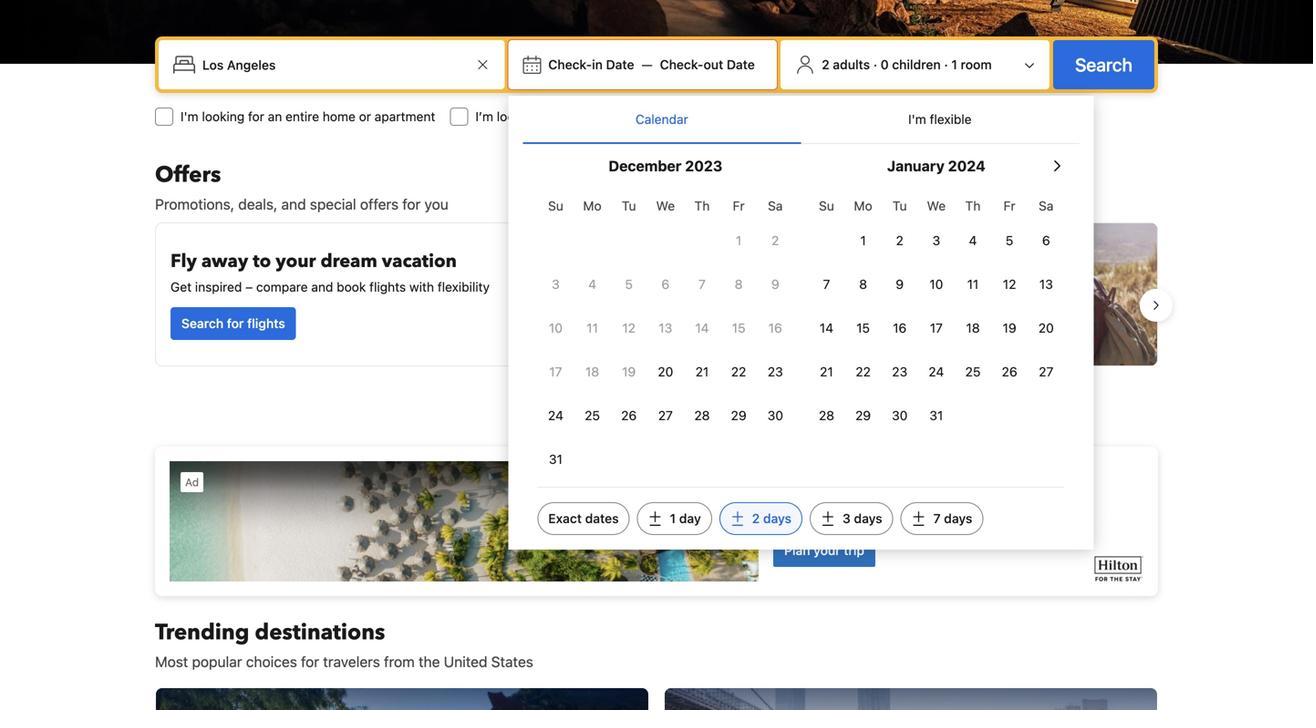 Task type: vqa. For each thing, say whether or not it's contained in the screenshot.


Task type: locate. For each thing, give the bounding box(es) containing it.
2 days
[[752, 511, 792, 526]]

0 horizontal spatial flights
[[247, 316, 285, 331]]

11 December 2023 checkbox
[[574, 308, 611, 348]]

21
[[696, 364, 709, 379], [820, 364, 833, 379]]

2 sa from the left
[[1039, 198, 1054, 213]]

23 for 23 "option"
[[892, 364, 908, 379]]

2 23 from the left
[[892, 364, 908, 379]]

for left you
[[403, 196, 421, 213]]

1 vertical spatial 3
[[552, 277, 560, 292]]

1 horizontal spatial 12
[[1003, 277, 1017, 292]]

29
[[731, 408, 747, 423], [856, 408, 871, 423]]

fr up 5 option
[[1004, 198, 1016, 213]]

30 inside 30 checkbox
[[892, 408, 908, 423]]

0 horizontal spatial 9
[[772, 277, 780, 292]]

25 December 2023 checkbox
[[574, 396, 611, 436]]

3 for 3 option
[[552, 277, 560, 292]]

4 for 4 checkbox
[[588, 277, 597, 292]]

and inside save 15% with late escape deals explore thousands of destinations worldwide and save 15% or more
[[946, 269, 968, 284]]

13 January 2024 checkbox
[[1028, 265, 1065, 305]]

1 23 from the left
[[768, 364, 783, 379]]

escape inside save 15% with late escape deals explore thousands of destinations worldwide and save 15% or more
[[857, 238, 919, 263]]

9 left of
[[772, 277, 780, 292]]

29 for 29 option
[[856, 408, 871, 423]]

2 21 from the left
[[820, 364, 833, 379]]

27
[[1039, 364, 1054, 379], [658, 408, 673, 423]]

1 we from the left
[[656, 198, 675, 213]]

23 right "22" checkbox
[[892, 364, 908, 379]]

1 inside dropdown button
[[952, 57, 958, 72]]

1 days from the left
[[763, 511, 792, 526]]

17 January 2024 checkbox
[[918, 308, 955, 348]]

1 left room
[[952, 57, 958, 72]]

deals,
[[238, 196, 278, 213]]

1 vertical spatial 10
[[549, 321, 563, 336]]

0 horizontal spatial 15
[[732, 321, 746, 336]]

0 horizontal spatial 17
[[549, 364, 562, 379]]

1 horizontal spatial destinations
[[807, 269, 879, 284]]

22 inside option
[[731, 364, 747, 379]]

22 January 2024 checkbox
[[845, 352, 882, 392]]

14 inside 14 checkbox
[[820, 321, 834, 336]]

0 horizontal spatial ·
[[874, 57, 878, 72]]

31
[[930, 408, 943, 423], [549, 452, 563, 467]]

1 vertical spatial 4
[[588, 277, 597, 292]]

for right choices
[[301, 654, 319, 671]]

tu
[[622, 198, 636, 213], [893, 198, 907, 213]]

15%
[[726, 238, 767, 263], [680, 287, 705, 302]]

looking
[[202, 109, 245, 124], [497, 109, 540, 124]]

1 horizontal spatial 30
[[892, 408, 908, 423]]

3 for the 3 january 2024 option
[[933, 233, 941, 248]]

0 horizontal spatial with
[[410, 280, 434, 295]]

flexibility
[[438, 280, 490, 295]]

25 January 2024 checkbox
[[955, 352, 992, 392]]

5 right 4 checkbox
[[625, 277, 633, 292]]

6 inside option
[[662, 277, 670, 292]]

12 for 12 checkbox
[[1003, 277, 1017, 292]]

10 left the 11 checkbox
[[930, 277, 943, 292]]

24 left 25 checkbox
[[929, 364, 944, 379]]

30 for the 30 option
[[768, 408, 783, 423]]

17 inside 17 january 2024 option
[[930, 321, 943, 336]]

late
[[815, 238, 852, 263], [720, 323, 746, 338]]

and right the deals,
[[281, 196, 306, 213]]

travelers
[[323, 654, 380, 671]]

th up '4 january 2024' option
[[966, 198, 981, 213]]

0 horizontal spatial 25
[[585, 408, 600, 423]]

· left "0"
[[874, 57, 878, 72]]

2 horizontal spatial 7
[[934, 511, 941, 526]]

0 horizontal spatial su
[[548, 198, 564, 213]]

11 for the 11 checkbox
[[967, 277, 979, 292]]

29 January 2024 checkbox
[[845, 396, 882, 436]]

1 vertical spatial flights
[[370, 280, 406, 295]]

2 check- from the left
[[660, 57, 704, 72]]

2 14 from the left
[[820, 321, 834, 336]]

0 horizontal spatial 30
[[768, 408, 783, 423]]

18 for 18 checkbox on the top right of page
[[966, 321, 980, 336]]

i'm up offers
[[181, 109, 199, 124]]

destinations
[[807, 269, 879, 284], [255, 618, 385, 648]]

26 for 26 checkbox
[[621, 408, 637, 423]]

23
[[768, 364, 783, 379], [892, 364, 908, 379]]

progress bar
[[638, 403, 675, 410]]

1 horizontal spatial fr
[[1004, 198, 1016, 213]]

27 left 28 december 2023 checkbox at the right
[[658, 408, 673, 423]]

2 vertical spatial 3
[[843, 511, 851, 526]]

we down december 2023
[[656, 198, 675, 213]]

date right in
[[606, 57, 634, 72]]

12 for 12 'checkbox'
[[622, 321, 636, 336]]

10
[[930, 277, 943, 292], [549, 321, 563, 336]]

18 for 18 december 2023 checkbox
[[586, 364, 599, 379]]

4
[[969, 233, 977, 248], [588, 277, 597, 292]]

1 horizontal spatial or
[[708, 287, 720, 302]]

4 left "5 december 2023" checkbox
[[588, 277, 597, 292]]

th for 2023
[[695, 198, 710, 213]]

10 inside checkbox
[[549, 321, 563, 336]]

promotions,
[[155, 196, 235, 213]]

1 horizontal spatial sa
[[1039, 198, 1054, 213]]

0 vertical spatial 26
[[1002, 364, 1018, 379]]

1 horizontal spatial ·
[[944, 57, 948, 72]]

4 inside checkbox
[[588, 277, 597, 292]]

8 December 2023 checkbox
[[721, 265, 757, 305]]

19 right 18 december 2023 checkbox
[[622, 364, 636, 379]]

0 vertical spatial 11
[[967, 277, 979, 292]]

18 inside 18 checkbox
[[966, 321, 980, 336]]

9 January 2024 checkbox
[[882, 265, 918, 305]]

17 right 16 option
[[930, 321, 943, 336]]

9 December 2023 checkbox
[[757, 265, 794, 305]]

flights
[[563, 109, 599, 124], [370, 280, 406, 295], [247, 316, 285, 331]]

looking right i'm
[[497, 109, 540, 124]]

11 January 2024 checkbox
[[955, 265, 992, 305]]

date
[[606, 57, 634, 72], [727, 57, 755, 72]]

10 for 10 january 2024 option
[[930, 277, 943, 292]]

0 vertical spatial 25
[[966, 364, 981, 379]]

27 for 27 option
[[1039, 364, 1054, 379]]

0 horizontal spatial 14
[[695, 321, 709, 336]]

calendar
[[636, 112, 688, 127]]

17 left 18 december 2023 checkbox
[[549, 364, 562, 379]]

1 horizontal spatial 11
[[967, 277, 979, 292]]

1 horizontal spatial 26
[[1002, 364, 1018, 379]]

and left save
[[946, 269, 968, 284]]

1 horizontal spatial 17
[[930, 321, 943, 336]]

12 inside 'checkbox'
[[622, 321, 636, 336]]

deals right the 16 december 2023 checkbox
[[796, 323, 830, 338]]

0 horizontal spatial 6
[[662, 277, 670, 292]]

0 vertical spatial 19
[[1003, 321, 1017, 336]]

for down 'inspired'
[[227, 316, 244, 331]]

0 horizontal spatial 10
[[549, 321, 563, 336]]

search for search
[[1075, 54, 1133, 75]]

1 horizontal spatial with
[[771, 238, 811, 263]]

1 vertical spatial 18
[[586, 364, 599, 379]]

31 inside 31 january 2024 checkbox
[[930, 408, 943, 423]]

2 fr from the left
[[1004, 198, 1016, 213]]

12
[[1003, 277, 1017, 292], [622, 321, 636, 336]]

11 right 10 checkbox on the top
[[587, 321, 598, 336]]

i'm flexible button
[[801, 96, 1079, 143]]

7 for 7 checkbox
[[823, 277, 830, 292]]

1 14 from the left
[[695, 321, 709, 336]]

11
[[967, 277, 979, 292], [587, 321, 598, 336]]

0 horizontal spatial 31
[[549, 452, 563, 467]]

1 vertical spatial with
[[410, 280, 434, 295]]

search inside region
[[182, 316, 224, 331]]

0 horizontal spatial days
[[763, 511, 792, 526]]

th
[[695, 198, 710, 213], [966, 198, 981, 213]]

2 30 from the left
[[892, 408, 908, 423]]

0 horizontal spatial 28
[[695, 408, 710, 423]]

19 for 19 december 2023 option
[[622, 364, 636, 379]]

i'm inside button
[[909, 112, 926, 127]]

2 28 from the left
[[819, 408, 835, 423]]

3 inside the 3 january 2024 option
[[933, 233, 941, 248]]

27 for the 27 option
[[658, 408, 673, 423]]

0 vertical spatial with
[[771, 238, 811, 263]]

26 right the 25 checkbox
[[621, 408, 637, 423]]

1 horizontal spatial 13
[[1040, 277, 1053, 292]]

destinations up travelers at bottom left
[[255, 618, 385, 648]]

2
[[822, 57, 830, 72], [772, 233, 779, 248], [896, 233, 904, 248], [752, 511, 760, 526]]

30 right '29 december 2023' option
[[768, 408, 783, 423]]

26
[[1002, 364, 1018, 379], [621, 408, 637, 423]]

7 inside 'option'
[[699, 277, 706, 292]]

1 horizontal spatial date
[[727, 57, 755, 72]]

1 vertical spatial 15%
[[680, 287, 705, 302]]

search for search for flights
[[182, 316, 224, 331]]

1
[[952, 57, 958, 72], [736, 233, 742, 248], [861, 233, 866, 248], [670, 511, 676, 526]]

0 horizontal spatial date
[[606, 57, 634, 72]]

dates
[[585, 511, 619, 526]]

or right the home
[[359, 109, 371, 124]]

17
[[930, 321, 943, 336], [549, 364, 562, 379]]

th down 2023
[[695, 198, 710, 213]]

su for december
[[548, 198, 564, 213]]

with down vacation at the top
[[410, 280, 434, 295]]

0 horizontal spatial deals
[[796, 323, 830, 338]]

12 right 11 checkbox at the left top of page
[[622, 321, 636, 336]]

0 vertical spatial late
[[815, 238, 852, 263]]

choices
[[246, 654, 297, 671]]

tu down december
[[622, 198, 636, 213]]

2 adults · 0 children · 1 room
[[822, 57, 992, 72]]

10 left 11 checkbox at the left top of page
[[549, 321, 563, 336]]

26 inside checkbox
[[621, 408, 637, 423]]

21 inside checkbox
[[820, 364, 833, 379]]

6 right "5 december 2023" checkbox
[[662, 277, 670, 292]]

16 January 2024 checkbox
[[882, 308, 918, 348]]

0 vertical spatial 5
[[1006, 233, 1014, 248]]

6 inside checkbox
[[1042, 233, 1050, 248]]

offers promotions, deals, and special offers for you
[[155, 160, 449, 213]]

sa for 2024
[[1039, 198, 1054, 213]]

3 December 2023 checkbox
[[538, 265, 574, 305]]

20 left 21 december 2023 option
[[658, 364, 673, 379]]

mo for december
[[583, 198, 602, 213]]

20 December 2023 checkbox
[[647, 352, 684, 392]]

4 inside option
[[969, 233, 977, 248]]

7
[[699, 277, 706, 292], [823, 277, 830, 292], [934, 511, 941, 526]]

0 horizontal spatial 27
[[658, 408, 673, 423]]

check-
[[549, 57, 592, 72], [660, 57, 704, 72]]

and
[[281, 196, 306, 213], [946, 269, 968, 284], [311, 280, 333, 295]]

1 fr from the left
[[733, 198, 745, 213]]

days for 2 days
[[763, 511, 792, 526]]

0 horizontal spatial and
[[281, 196, 306, 213]]

1 mo from the left
[[583, 198, 602, 213]]

escape up "23 december 2023" option
[[749, 323, 793, 338]]

21 inside option
[[696, 364, 709, 379]]

18
[[966, 321, 980, 336], [586, 364, 599, 379]]

15% up thousands on the right top of the page
[[726, 238, 767, 263]]

region
[[140, 215, 1173, 396]]

5 right '4 january 2024' option
[[1006, 233, 1014, 248]]

1 horizontal spatial 18
[[966, 321, 980, 336]]

1 su from the left
[[548, 198, 564, 213]]

2 8 from the left
[[859, 277, 867, 292]]

26 inside checkbox
[[1002, 364, 1018, 379]]

deals up 10 january 2024 option
[[924, 238, 973, 263]]

· right children on the right top
[[944, 57, 948, 72]]

7 inside checkbox
[[823, 277, 830, 292]]

mo up the 1 option
[[854, 198, 873, 213]]

we
[[656, 198, 675, 213], [927, 198, 946, 213]]

1 horizontal spatial check-
[[660, 57, 704, 72]]

17 for 17 december 2023 option
[[549, 364, 562, 379]]

1 sa from the left
[[768, 198, 783, 213]]

fr for 2024
[[1004, 198, 1016, 213]]

su up save 15% with late escape deals explore thousands of destinations worldwide and save 15% or more on the top right
[[819, 198, 834, 213]]

Where are you going? field
[[195, 48, 472, 81]]

1 16 from the left
[[769, 321, 782, 336]]

2 29 from the left
[[856, 408, 871, 423]]

22
[[731, 364, 747, 379], [856, 364, 871, 379]]

28 left 29 option
[[819, 408, 835, 423]]

1 29 from the left
[[731, 408, 747, 423]]

more
[[724, 287, 754, 302]]

12 inside checkbox
[[1003, 277, 1017, 292]]

1 21 from the left
[[696, 364, 709, 379]]

1 vertical spatial 20
[[658, 364, 673, 379]]

30 right 29 option
[[892, 408, 908, 423]]

18 left 19 january 2024 option
[[966, 321, 980, 336]]

24 December 2023 checkbox
[[538, 396, 574, 436]]

14 for 14 checkbox
[[820, 321, 834, 336]]

find
[[690, 323, 716, 338]]

15
[[732, 321, 746, 336], [857, 321, 870, 336]]

tab list
[[523, 96, 1079, 145]]

2 left adults
[[822, 57, 830, 72]]

1 vertical spatial deals
[[796, 323, 830, 338]]

1 vertical spatial 13
[[659, 321, 673, 336]]

1 horizontal spatial i'm
[[909, 112, 926, 127]]

16
[[769, 321, 782, 336], [893, 321, 907, 336]]

0 vertical spatial 4
[[969, 233, 977, 248]]

0 horizontal spatial 11
[[587, 321, 598, 336]]

an
[[268, 109, 282, 124]]

12 December 2023 checkbox
[[611, 308, 647, 348]]

dream
[[321, 249, 377, 274]]

28 December 2023 checkbox
[[684, 396, 721, 436]]

flights inside fly away to your dream vacation get inspired – compare and book flights with flexibility
[[370, 280, 406, 295]]

9 inside checkbox
[[896, 277, 904, 292]]

21 for 21 december 2023 option
[[696, 364, 709, 379]]

2 th from the left
[[966, 198, 981, 213]]

21 right 20 option
[[696, 364, 709, 379]]

20 right 19 january 2024 option
[[1039, 321, 1054, 336]]

13
[[1040, 277, 1053, 292], [659, 321, 673, 336]]

tu up 2 option
[[893, 198, 907, 213]]

24 January 2024 checkbox
[[918, 352, 955, 392]]

11 for 11 checkbox at the left top of page
[[587, 321, 598, 336]]

0 vertical spatial escape
[[857, 238, 919, 263]]

6 December 2023 checkbox
[[647, 265, 684, 305]]

2 22 from the left
[[856, 364, 871, 379]]

5 for "5 december 2023" checkbox
[[625, 277, 633, 292]]

7 down save
[[699, 277, 706, 292]]

0 vertical spatial destinations
[[807, 269, 879, 284]]

3
[[933, 233, 941, 248], [552, 277, 560, 292], [843, 511, 851, 526]]

entire
[[286, 109, 319, 124]]

destinations down the 1 option
[[807, 269, 879, 284]]

2 we from the left
[[927, 198, 946, 213]]

8 right 7 checkbox
[[859, 277, 867, 292]]

6 for 6 option
[[662, 277, 670, 292]]

looking for i'm
[[497, 109, 540, 124]]

i'm for i'm looking for an entire home or apartment
[[181, 109, 199, 124]]

1 horizontal spatial search
[[1075, 54, 1133, 75]]

16 inside option
[[893, 321, 907, 336]]

0 horizontal spatial 21
[[696, 364, 709, 379]]

2 horizontal spatial 3
[[933, 233, 941, 248]]

1 vertical spatial 25
[[585, 408, 600, 423]]

with up of
[[771, 238, 811, 263]]

i'm looking for flights
[[476, 109, 599, 124]]

19 January 2024 checkbox
[[992, 308, 1028, 348]]

22 right '21' checkbox
[[856, 364, 871, 379]]

fly away to your dream vacation image
[[521, 238, 634, 351]]

su up 3 option
[[548, 198, 564, 213]]

2 grid from the left
[[808, 188, 1065, 436]]

24
[[929, 364, 944, 379], [548, 408, 564, 423]]

27 right 26 checkbox at right
[[1039, 364, 1054, 379]]

14 left 15 option
[[695, 321, 709, 336]]

most
[[155, 654, 188, 671]]

looking left 'an'
[[202, 109, 245, 124]]

18 inside 18 december 2023 checkbox
[[586, 364, 599, 379]]

30
[[768, 408, 783, 423], [892, 408, 908, 423]]

31 inside 31 option
[[549, 452, 563, 467]]

1 grid from the left
[[538, 188, 794, 480]]

check- right —
[[660, 57, 704, 72]]

15% down explore on the right top of the page
[[680, 287, 705, 302]]

28 left '29 december 2023' option
[[695, 408, 710, 423]]

30 inside option
[[768, 408, 783, 423]]

with inside fly away to your dream vacation get inspired – compare and book flights with flexibility
[[410, 280, 434, 295]]

1 horizontal spatial grid
[[808, 188, 1065, 436]]

14 December 2023 checkbox
[[684, 308, 721, 348]]

main content
[[140, 160, 1173, 711]]

1 22 from the left
[[731, 364, 747, 379]]

1 28 from the left
[[695, 408, 710, 423]]

14 inside 14 december 2023 checkbox
[[695, 321, 709, 336]]

19 right 18 checkbox on the top right of page
[[1003, 321, 1017, 336]]

23 December 2023 checkbox
[[757, 352, 794, 392]]

9
[[772, 277, 780, 292], [896, 277, 904, 292]]

2 inside dropdown button
[[822, 57, 830, 72]]

0 horizontal spatial or
[[359, 109, 371, 124]]

deals
[[924, 238, 973, 263], [796, 323, 830, 338]]

we for december
[[656, 198, 675, 213]]

for inside trending destinations most popular choices for travelers from the united states
[[301, 654, 319, 671]]

i'm flexible
[[909, 112, 972, 127]]

2 horizontal spatial flights
[[563, 109, 599, 124]]

escape
[[857, 238, 919, 263], [749, 323, 793, 338]]

1 15 from the left
[[732, 321, 746, 336]]

2 su from the left
[[819, 198, 834, 213]]

0 horizontal spatial 16
[[769, 321, 782, 336]]

1 left 2 option
[[861, 233, 866, 248]]

1 horizontal spatial 15%
[[726, 238, 767, 263]]

24 inside option
[[929, 364, 944, 379]]

su for january
[[819, 198, 834, 213]]

23 inside "23 december 2023" option
[[768, 364, 783, 379]]

home
[[323, 109, 356, 124]]

29 left 30 checkbox
[[856, 408, 871, 423]]

2 9 from the left
[[896, 277, 904, 292]]

1 horizontal spatial 8
[[859, 277, 867, 292]]

31 right 30 checkbox
[[930, 408, 943, 423]]

9 inside option
[[772, 277, 780, 292]]

7 right 3 days
[[934, 511, 941, 526]]

12 right save
[[1003, 277, 1017, 292]]

2 15 from the left
[[857, 321, 870, 336]]

for left 'an'
[[248, 109, 264, 124]]

30 December 2023 checkbox
[[757, 396, 794, 436]]

1 horizontal spatial we
[[927, 198, 946, 213]]

1 horizontal spatial su
[[819, 198, 834, 213]]

0 vertical spatial deals
[[924, 238, 973, 263]]

3 days from the left
[[944, 511, 973, 526]]

1 th from the left
[[695, 198, 710, 213]]

2 right 1 december 2023 checkbox
[[772, 233, 779, 248]]

22 inside checkbox
[[856, 364, 871, 379]]

11 right 10 january 2024 option
[[967, 277, 979, 292]]

19 December 2023 checkbox
[[611, 352, 647, 392]]

united
[[444, 654, 488, 671]]

0 vertical spatial 12
[[1003, 277, 1017, 292]]

i'm left flexible
[[909, 112, 926, 127]]

13 inside checkbox
[[659, 321, 673, 336]]

23 inside 23 "option"
[[892, 364, 908, 379]]

–
[[245, 280, 253, 295]]

escape up the worldwide
[[857, 238, 919, 263]]

15 December 2023 checkbox
[[721, 308, 757, 348]]

late up 7 checkbox
[[815, 238, 852, 263]]

6
[[1042, 233, 1050, 248], [662, 277, 670, 292]]

28
[[695, 408, 710, 423], [819, 408, 835, 423]]

0 horizontal spatial 20
[[658, 364, 673, 379]]

25 for the 25 checkbox
[[585, 408, 600, 423]]

15 January 2024 checkbox
[[845, 308, 882, 348]]

8
[[735, 277, 743, 292], [859, 277, 867, 292]]

1 horizontal spatial 24
[[929, 364, 944, 379]]

13 right 12 checkbox
[[1040, 277, 1053, 292]]

24 inside checkbox
[[548, 408, 564, 423]]

1 vertical spatial search
[[182, 316, 224, 331]]

1 horizontal spatial 7
[[823, 277, 830, 292]]

1 horizontal spatial 22
[[856, 364, 871, 379]]

0 horizontal spatial 18
[[586, 364, 599, 379]]

0 horizontal spatial th
[[695, 198, 710, 213]]

flights right book
[[370, 280, 406, 295]]

0 horizontal spatial fr
[[733, 198, 745, 213]]

4 January 2024 checkbox
[[955, 221, 992, 261]]

0 horizontal spatial 19
[[622, 364, 636, 379]]

4 left 5 option
[[969, 233, 977, 248]]

3 right 2 days
[[843, 511, 851, 526]]

24 for 24 option
[[929, 364, 944, 379]]

0
[[881, 57, 889, 72]]

17 inside 17 december 2023 option
[[549, 364, 562, 379]]

days
[[763, 511, 792, 526], [854, 511, 883, 526], [944, 511, 973, 526]]

0 vertical spatial 31
[[930, 408, 943, 423]]

we up the 3 january 2024 option
[[927, 198, 946, 213]]

sa up 6 checkbox
[[1039, 198, 1054, 213]]

1 horizontal spatial mo
[[854, 198, 873, 213]]

compare
[[256, 280, 308, 295]]

18 right 17 december 2023 option
[[586, 364, 599, 379]]

mo up 4 checkbox
[[583, 198, 602, 213]]

su
[[548, 198, 564, 213], [819, 198, 834, 213]]

2 days from the left
[[854, 511, 883, 526]]

15 inside option
[[732, 321, 746, 336]]

0 horizontal spatial grid
[[538, 188, 794, 480]]

1 horizontal spatial 25
[[966, 364, 981, 379]]

search for flights link
[[171, 307, 296, 340]]

1 horizontal spatial late
[[815, 238, 852, 263]]

22 right 21 december 2023 option
[[731, 364, 747, 379]]

1 horizontal spatial 6
[[1042, 233, 1050, 248]]

14
[[695, 321, 709, 336], [820, 321, 834, 336]]

group of friends hiking in the mountains on a sunny day image
[[665, 223, 1157, 366]]

5 for 5 option
[[1006, 233, 1014, 248]]

flights down check-in date "button"
[[563, 109, 599, 124]]

or down explore on the right top of the page
[[708, 287, 720, 302]]

24 left the 25 checkbox
[[548, 408, 564, 423]]

5
[[1006, 233, 1014, 248], [625, 277, 633, 292]]

0 vertical spatial 13
[[1040, 277, 1053, 292]]

1 horizontal spatial 23
[[892, 364, 908, 379]]

0 horizontal spatial tu
[[622, 198, 636, 213]]

25 for 25 checkbox
[[966, 364, 981, 379]]

grid
[[538, 188, 794, 480], [808, 188, 1065, 436]]

2 16 from the left
[[893, 321, 907, 336]]

13 right 12 'checkbox'
[[659, 321, 673, 336]]

1 horizontal spatial 20
[[1039, 321, 1054, 336]]

5 inside 5 option
[[1006, 233, 1014, 248]]

and inside fly away to your dream vacation get inspired – compare and book flights with flexibility
[[311, 280, 333, 295]]

0 horizontal spatial 13
[[659, 321, 673, 336]]

5 inside "5 december 2023" checkbox
[[625, 277, 633, 292]]

16 left 17 january 2024 option
[[893, 321, 907, 336]]

0 vertical spatial 27
[[1039, 364, 1054, 379]]

26 right 25 checkbox
[[1002, 364, 1018, 379]]

sa
[[768, 198, 783, 213], [1039, 198, 1054, 213]]

9 for 9 checkbox
[[896, 277, 904, 292]]

10 inside option
[[930, 277, 943, 292]]

13 for 13 january 2024 checkbox
[[1040, 277, 1053, 292]]

flights inside search for flights link
[[247, 316, 285, 331]]

1 looking from the left
[[202, 109, 245, 124]]

2 right the 1 option
[[896, 233, 904, 248]]

29 right 28 december 2023 checkbox at the right
[[731, 408, 747, 423]]

search inside button
[[1075, 54, 1133, 75]]

date right 'out'
[[727, 57, 755, 72]]

17 for 17 january 2024 option
[[930, 321, 943, 336]]

special
[[310, 196, 356, 213]]

i'm
[[476, 109, 493, 124]]

1 9 from the left
[[772, 277, 780, 292]]

away
[[201, 249, 248, 274]]

25 right 24 december 2023 checkbox
[[585, 408, 600, 423]]

25 right 24 option
[[966, 364, 981, 379]]

1 horizontal spatial tu
[[893, 198, 907, 213]]

16 inside checkbox
[[769, 321, 782, 336]]

2 looking from the left
[[497, 109, 540, 124]]

2 mo from the left
[[854, 198, 873, 213]]

10 December 2023 checkbox
[[538, 308, 574, 348]]

check- up i'm looking for flights
[[549, 57, 592, 72]]

3 inside 3 option
[[552, 277, 560, 292]]

15 inside checkbox
[[857, 321, 870, 336]]

31 down 24 december 2023 checkbox
[[549, 452, 563, 467]]

1 30 from the left
[[768, 408, 783, 423]]

13 inside checkbox
[[1040, 277, 1053, 292]]

8 right 7 'option'
[[735, 277, 743, 292]]

1 vertical spatial or
[[708, 287, 720, 302]]

1 vertical spatial 5
[[625, 277, 633, 292]]

1 8 from the left
[[735, 277, 743, 292]]

0 vertical spatial 6
[[1042, 233, 1050, 248]]

13 for 13 checkbox
[[659, 321, 673, 336]]

2 tu from the left
[[893, 198, 907, 213]]

25
[[966, 364, 981, 379], [585, 408, 600, 423]]

1 horizontal spatial 31
[[930, 408, 943, 423]]

main content containing offers
[[140, 160, 1173, 711]]

and left book
[[311, 280, 333, 295]]

1 tu from the left
[[622, 198, 636, 213]]

late right the 'find'
[[720, 323, 746, 338]]



Task type: describe. For each thing, give the bounding box(es) containing it.
save
[[680, 238, 722, 263]]

worldwide
[[883, 269, 943, 284]]

2023
[[685, 157, 723, 175]]

16 for 16 option
[[893, 321, 907, 336]]

december 2023
[[609, 157, 723, 175]]

your
[[276, 249, 316, 274]]

book
[[337, 280, 366, 295]]

search for flights
[[182, 316, 285, 331]]

0 vertical spatial or
[[359, 109, 371, 124]]

27 January 2024 checkbox
[[1028, 352, 1065, 392]]

days for 7 days
[[944, 511, 973, 526]]

or inside save 15% with late escape deals explore thousands of destinations worldwide and save 15% or more
[[708, 287, 720, 302]]

0 vertical spatial flights
[[563, 109, 599, 124]]

28 January 2024 checkbox
[[808, 396, 845, 436]]

31 for 31 january 2024 checkbox
[[930, 408, 943, 423]]

6 for 6 checkbox
[[1042, 233, 1050, 248]]

2 · from the left
[[944, 57, 948, 72]]

for inside offers promotions, deals, and special offers for you
[[403, 196, 421, 213]]

13 December 2023 checkbox
[[647, 308, 684, 348]]

16 for the 16 december 2023 checkbox
[[769, 321, 782, 336]]

1 January 2024 checkbox
[[845, 221, 882, 261]]

calendar button
[[523, 96, 801, 143]]

2 date from the left
[[727, 57, 755, 72]]

region containing save 15% with late escape deals
[[140, 215, 1173, 396]]

18 December 2023 checkbox
[[574, 352, 611, 392]]

5 December 2023 checkbox
[[611, 265, 647, 305]]

inspired
[[195, 280, 242, 295]]

vacation
[[382, 249, 457, 274]]

8 for the 8 checkbox
[[859, 277, 867, 292]]

10 January 2024 checkbox
[[918, 265, 955, 305]]

offers
[[155, 160, 221, 190]]

find late escape deals link
[[680, 315, 841, 348]]

3 days
[[843, 511, 883, 526]]

for down check-in date "button"
[[543, 109, 559, 124]]

tu for january
[[893, 198, 907, 213]]

get
[[171, 280, 192, 295]]

17 December 2023 checkbox
[[538, 352, 574, 392]]

29 for '29 december 2023' option
[[731, 408, 747, 423]]

19 for 19 january 2024 option
[[1003, 321, 1017, 336]]

check-in date — check-out date
[[549, 57, 755, 72]]

december
[[609, 157, 682, 175]]

with inside save 15% with late escape deals explore thousands of destinations worldwide and save 15% or more
[[771, 238, 811, 263]]

1 date from the left
[[606, 57, 634, 72]]

4 for '4 january 2024' option
[[969, 233, 977, 248]]

the
[[419, 654, 440, 671]]

0 vertical spatial 15%
[[726, 238, 767, 263]]

21 for '21' checkbox
[[820, 364, 833, 379]]

we for january
[[927, 198, 946, 213]]

late inside save 15% with late escape deals explore thousands of destinations worldwide and save 15% or more
[[815, 238, 852, 263]]

14 January 2024 checkbox
[[808, 308, 845, 348]]

2 adults · 0 children · 1 room button
[[788, 47, 1043, 82]]

tu for december
[[622, 198, 636, 213]]

looking for i'm
[[202, 109, 245, 124]]

1 inside checkbox
[[736, 233, 742, 248]]

23 January 2024 checkbox
[[882, 352, 918, 392]]

24 for 24 december 2023 checkbox
[[548, 408, 564, 423]]

2024
[[948, 157, 986, 175]]

fr for 2023
[[733, 198, 745, 213]]

explore
[[680, 269, 723, 284]]

2 right day
[[752, 511, 760, 526]]

5 January 2024 checkbox
[[992, 221, 1028, 261]]

10 for 10 checkbox on the top
[[549, 321, 563, 336]]

grid for december
[[538, 188, 794, 480]]

room
[[961, 57, 992, 72]]

for inside region
[[227, 316, 244, 331]]

from
[[384, 654, 415, 671]]

23 for "23 december 2023" option
[[768, 364, 783, 379]]

15 for 15 option
[[732, 321, 746, 336]]

30 for 30 checkbox
[[892, 408, 908, 423]]

january
[[887, 157, 945, 175]]

2 inside "option"
[[772, 233, 779, 248]]

states
[[491, 654, 533, 671]]

1 · from the left
[[874, 57, 878, 72]]

1 left day
[[670, 511, 676, 526]]

grid for january
[[808, 188, 1065, 436]]

deals inside save 15% with late escape deals explore thousands of destinations worldwide and save 15% or more
[[924, 238, 973, 263]]

sa for 2023
[[768, 198, 783, 213]]

fly away to your dream vacation get inspired – compare and book flights with flexibility
[[171, 249, 490, 295]]

0 horizontal spatial late
[[720, 323, 746, 338]]

2 December 2023 checkbox
[[757, 221, 794, 261]]

6 January 2024 checkbox
[[1028, 221, 1065, 261]]

8 January 2024 checkbox
[[845, 265, 882, 305]]

th for 2024
[[966, 198, 981, 213]]

january 2024
[[887, 157, 986, 175]]

1 inside option
[[861, 233, 866, 248]]

3 January 2024 checkbox
[[918, 221, 955, 261]]

check-in date button
[[541, 48, 642, 81]]

12 January 2024 checkbox
[[992, 265, 1028, 305]]

7 January 2024 checkbox
[[808, 265, 845, 305]]

flexible
[[930, 112, 972, 127]]

thousands
[[727, 269, 788, 284]]

30 January 2024 checkbox
[[882, 396, 918, 436]]

8 for 8 checkbox
[[735, 277, 743, 292]]

20 January 2024 checkbox
[[1028, 308, 1065, 348]]

26 January 2024 checkbox
[[992, 352, 1028, 392]]

1 check- from the left
[[549, 57, 592, 72]]

trending destinations most popular choices for travelers from the united states
[[155, 618, 533, 671]]

2 January 2024 checkbox
[[882, 221, 918, 261]]

apartment
[[375, 109, 435, 124]]

i'm for i'm flexible
[[909, 112, 926, 127]]

out
[[704, 57, 724, 72]]

29 December 2023 checkbox
[[721, 396, 757, 436]]

adults
[[833, 57, 870, 72]]

of
[[792, 269, 804, 284]]

save
[[972, 269, 998, 284]]

0 horizontal spatial 15%
[[680, 287, 705, 302]]

15 for 15 january 2024 checkbox
[[857, 321, 870, 336]]

7 days
[[934, 511, 973, 526]]

save 15% with late escape deals explore thousands of destinations worldwide and save 15% or more
[[680, 238, 998, 302]]

fly
[[171, 249, 197, 274]]

26 for 26 checkbox at right
[[1002, 364, 1018, 379]]

1 day
[[670, 511, 701, 526]]

21 January 2024 checkbox
[[808, 352, 845, 392]]

—
[[642, 57, 653, 72]]

find late escape deals
[[690, 323, 830, 338]]

to
[[253, 249, 271, 274]]

31 December 2023 checkbox
[[538, 440, 574, 480]]

mo for january
[[854, 198, 873, 213]]

0 horizontal spatial escape
[[749, 323, 793, 338]]

popular
[[192, 654, 242, 671]]

advertisement region
[[155, 447, 1158, 597]]

in
[[592, 57, 603, 72]]

search button
[[1054, 40, 1155, 89]]

and inside offers promotions, deals, and special offers for you
[[281, 196, 306, 213]]

14 for 14 december 2023 checkbox
[[695, 321, 709, 336]]

destinations inside save 15% with late escape deals explore thousands of destinations worldwide and save 15% or more
[[807, 269, 879, 284]]

28 for 28 december 2023 checkbox at the right
[[695, 408, 710, 423]]

exact dates
[[549, 511, 619, 526]]

check-out date button
[[653, 48, 762, 81]]

22 December 2023 checkbox
[[721, 352, 757, 392]]

27 December 2023 checkbox
[[647, 396, 684, 436]]

days for 3 days
[[854, 511, 883, 526]]

exact
[[549, 511, 582, 526]]

you
[[425, 196, 449, 213]]

1 December 2023 checkbox
[[721, 221, 757, 261]]

children
[[892, 57, 941, 72]]

offers
[[360, 196, 399, 213]]

7 for 7 'option'
[[699, 277, 706, 292]]

18 January 2024 checkbox
[[955, 308, 992, 348]]

destinations inside trending destinations most popular choices for travelers from the united states
[[255, 618, 385, 648]]

9 for the 9 december 2023 option
[[772, 277, 780, 292]]

31 for 31 option at bottom left
[[549, 452, 563, 467]]

trending
[[155, 618, 249, 648]]

i'm looking for an entire home or apartment
[[181, 109, 435, 124]]

28 for 28 january 2024 checkbox
[[819, 408, 835, 423]]

21 December 2023 checkbox
[[684, 352, 721, 392]]

tab list containing calendar
[[523, 96, 1079, 145]]

4 December 2023 checkbox
[[574, 265, 611, 305]]

7 December 2023 checkbox
[[684, 265, 721, 305]]

16 December 2023 checkbox
[[757, 308, 794, 348]]

22 for 22 option
[[731, 364, 747, 379]]

2 inside option
[[896, 233, 904, 248]]

26 December 2023 checkbox
[[611, 396, 647, 436]]

1 horizontal spatial 3
[[843, 511, 851, 526]]

22 for "22" checkbox
[[856, 364, 871, 379]]

day
[[679, 511, 701, 526]]

31 January 2024 checkbox
[[918, 396, 955, 436]]



